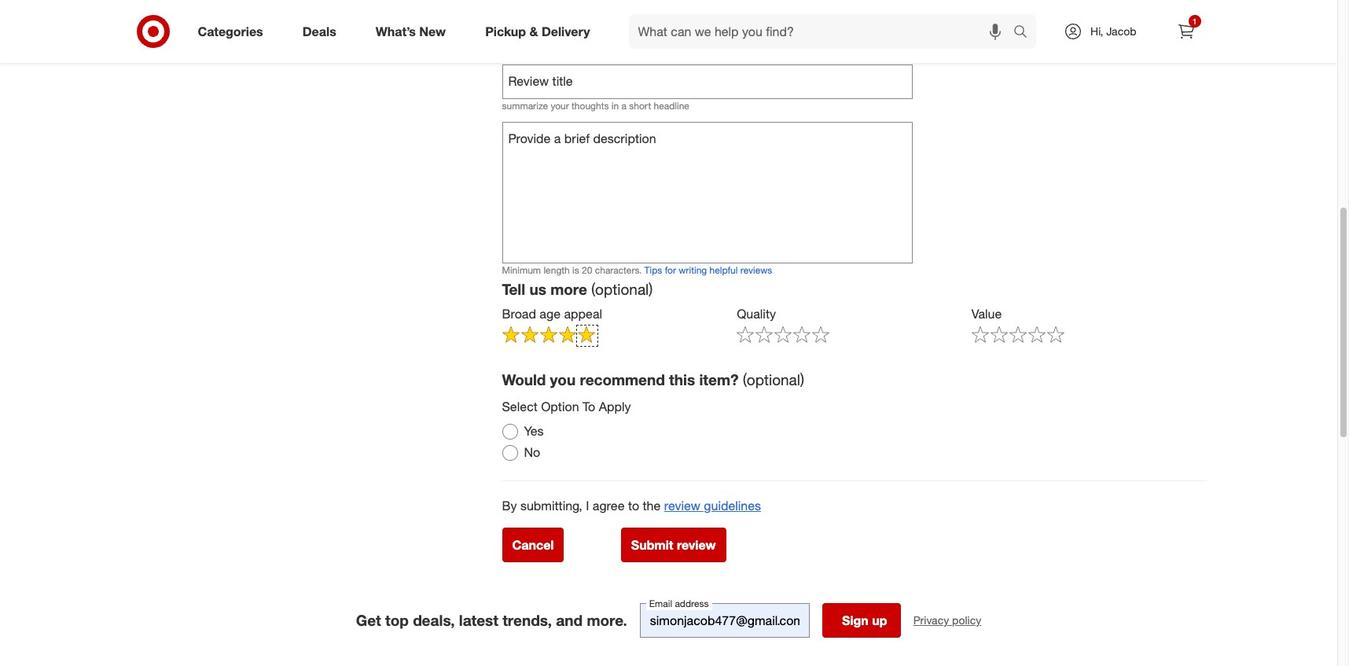 Task type: vqa. For each thing, say whether or not it's contained in the screenshot.
28269 dropdown button
no



Task type: locate. For each thing, give the bounding box(es) containing it.
deals
[[303, 23, 337, 39]]

review down review guidelines button
[[677, 537, 716, 553]]

up
[[873, 613, 888, 628]]

review guidelines button
[[665, 497, 761, 515]]

cancel
[[513, 537, 554, 553]]

tips for writing helpful reviews button
[[645, 263, 773, 277]]

age
[[540, 306, 561, 322]]

what's new
[[376, 23, 446, 39]]

hi, jacob
[[1091, 24, 1137, 38]]

Yes radio
[[502, 424, 518, 439]]

1 vertical spatial your
[[551, 100, 569, 112]]

submit
[[632, 537, 674, 553]]

(optional) right item?
[[743, 370, 805, 388]]

&
[[530, 23, 538, 39]]

2 vertical spatial review
[[677, 537, 716, 553]]

0 vertical spatial (optional)
[[592, 280, 653, 298]]

your down delivery
[[543, 39, 575, 58]]

(optional) down characters. at the left top of page
[[592, 280, 653, 298]]

you
[[550, 370, 576, 388]]

would
[[502, 370, 546, 388]]

trends,
[[503, 611, 552, 629]]

write
[[502, 39, 539, 58]]

your for summarize
[[551, 100, 569, 112]]

None text field
[[502, 64, 913, 99], [502, 122, 913, 263], [640, 603, 810, 638], [502, 64, 913, 99], [502, 122, 913, 263], [640, 603, 810, 638]]

recommend
[[580, 370, 665, 388]]

no
[[524, 445, 541, 460]]

search button
[[1007, 14, 1045, 52]]

select option to apply
[[502, 399, 631, 415]]

submit review
[[632, 537, 716, 553]]

0 vertical spatial your
[[543, 39, 575, 58]]

agree
[[593, 498, 625, 514]]

1 vertical spatial (optional)
[[743, 370, 805, 388]]

your left thoughts
[[551, 100, 569, 112]]

i
[[586, 498, 590, 514]]

review down delivery
[[579, 39, 625, 58]]

1 horizontal spatial (optional)
[[743, 370, 805, 388]]

sign up button
[[823, 603, 901, 638]]

hi,
[[1091, 24, 1104, 38]]

latest
[[459, 611, 499, 629]]

your
[[543, 39, 575, 58], [551, 100, 569, 112]]

quality
[[737, 306, 777, 322]]

broad
[[502, 306, 536, 322]]

in
[[612, 100, 619, 112]]

pickup
[[486, 23, 526, 39]]

tell us more (optional)
[[502, 280, 653, 298]]

item?
[[700, 370, 739, 388]]

get
[[356, 611, 381, 629]]

deals,
[[413, 611, 455, 629]]

characters.
[[595, 264, 642, 276]]

the
[[643, 498, 661, 514]]

what's new link
[[362, 14, 466, 49]]

submitting,
[[521, 498, 583, 514]]

1 vertical spatial review
[[665, 498, 701, 514]]

write your review
[[502, 39, 625, 58]]

sign
[[843, 613, 869, 628]]

(optional)
[[592, 280, 653, 298], [743, 370, 805, 388]]

review right the
[[665, 498, 701, 514]]

select
[[502, 399, 538, 415]]

writing
[[679, 264, 707, 276]]

privacy policy link
[[914, 613, 982, 628]]

submit review button
[[621, 528, 727, 562]]

review
[[579, 39, 625, 58], [665, 498, 701, 514], [677, 537, 716, 553]]



Task type: describe. For each thing, give the bounding box(es) containing it.
1
[[1193, 17, 1198, 26]]

search
[[1007, 25, 1045, 41]]

guidelines
[[704, 498, 761, 514]]

sign up
[[843, 613, 888, 628]]

more.
[[587, 611, 628, 629]]

privacy policy
[[914, 613, 982, 627]]

and
[[556, 611, 583, 629]]

No radio
[[502, 445, 518, 461]]

tips
[[645, 264, 663, 276]]

thoughts
[[572, 100, 609, 112]]

minimum
[[502, 264, 541, 276]]

apply
[[599, 399, 631, 415]]

by
[[502, 498, 517, 514]]

jacob
[[1107, 24, 1137, 38]]

cancel link
[[502, 528, 564, 562]]

top
[[385, 611, 409, 629]]

your for write
[[543, 39, 575, 58]]

broad age appeal
[[502, 306, 603, 322]]

us
[[530, 280, 547, 298]]

what's
[[376, 23, 416, 39]]

pickup & delivery link
[[472, 14, 610, 49]]

privacy
[[914, 613, 950, 627]]

get top deals, latest trends, and more.
[[356, 611, 628, 629]]

categories
[[198, 23, 263, 39]]

20
[[582, 264, 593, 276]]

new
[[420, 23, 446, 39]]

headline
[[654, 100, 690, 112]]

0 vertical spatial review
[[579, 39, 625, 58]]

tell
[[502, 280, 526, 298]]

helpful
[[710, 264, 738, 276]]

1 link
[[1169, 14, 1204, 49]]

What can we help you find? suggestions appear below search field
[[629, 14, 1018, 49]]

by submitting, i agree to the review guidelines
[[502, 498, 761, 514]]

would you recommend this item? (optional)
[[502, 370, 805, 388]]

is
[[573, 264, 580, 276]]

to
[[583, 399, 596, 415]]

policy
[[953, 613, 982, 627]]

to
[[629, 498, 640, 514]]

appeal
[[564, 306, 603, 322]]

delivery
[[542, 23, 590, 39]]

review inside button
[[677, 537, 716, 553]]

reviews
[[741, 264, 773, 276]]

minimum length is 20 characters. tips for writing helpful reviews
[[502, 264, 773, 276]]

value
[[972, 306, 1002, 322]]

yes
[[524, 423, 544, 439]]

more
[[551, 280, 588, 298]]

0 horizontal spatial (optional)
[[592, 280, 653, 298]]

this
[[670, 370, 696, 388]]

short
[[630, 100, 652, 112]]

categories link
[[184, 14, 283, 49]]

option
[[541, 399, 579, 415]]

for
[[665, 264, 677, 276]]

pickup & delivery
[[486, 23, 590, 39]]

summarize your thoughts in a short headline
[[502, 100, 690, 112]]

a
[[622, 100, 627, 112]]

deals link
[[289, 14, 356, 49]]

summarize
[[502, 100, 548, 112]]

length
[[544, 264, 570, 276]]



